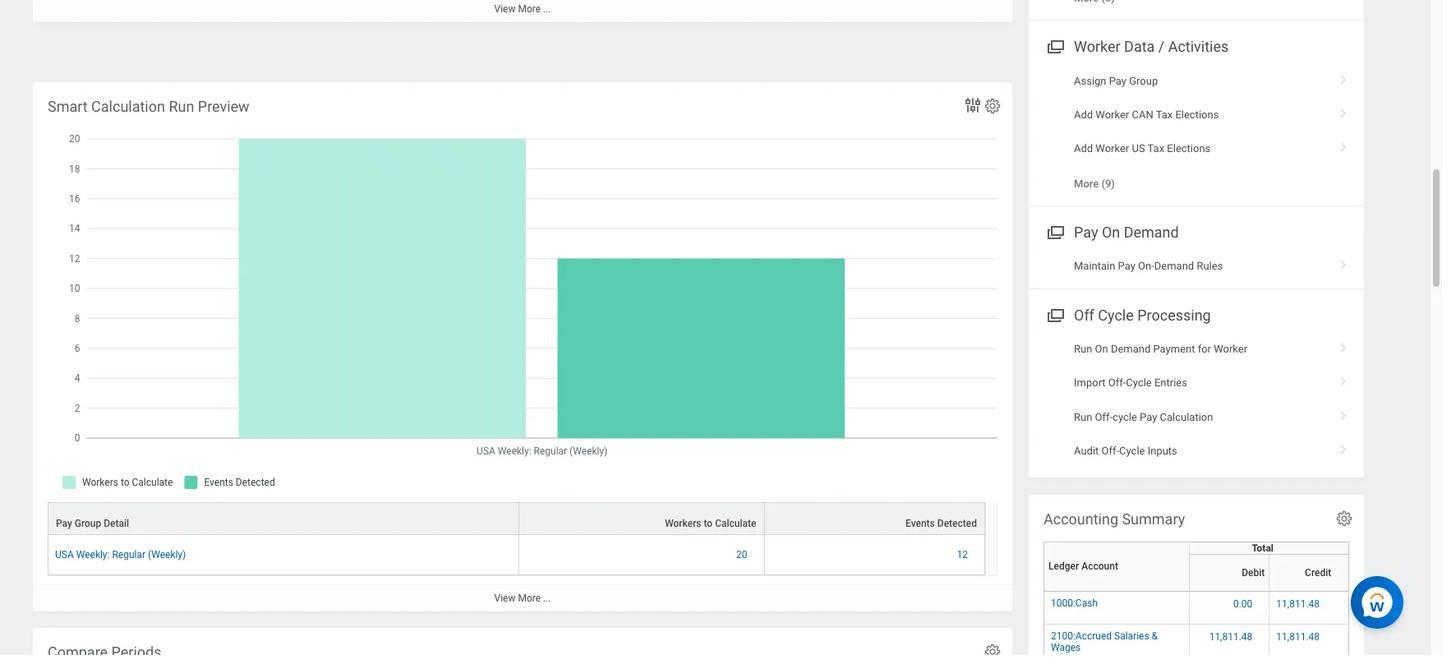 Task type: describe. For each thing, give the bounding box(es) containing it.
configure smart calculation run preview image
[[984, 97, 1002, 115]]

events detected
[[906, 518, 978, 529]]

11,811.48 button for 11,811.48
[[1277, 630, 1323, 644]]

demand inside maintain pay on-demand rules link
[[1155, 260, 1195, 272]]

12
[[957, 549, 968, 561]]

smart calculation run preview
[[48, 98, 250, 115]]

(weekly)
[[148, 549, 186, 561]]

import off-cycle entries
[[1075, 377, 1188, 389]]

can
[[1132, 109, 1154, 121]]

12 button
[[957, 548, 971, 561]]

list for processing
[[1029, 332, 1365, 468]]

ledger account
[[1049, 561, 1119, 572]]

inputs
[[1148, 445, 1178, 457]]

chevron right image for audit off-cycle inputs
[[1334, 439, 1355, 455]]

usa
[[55, 549, 74, 561]]

worker inside add worker can tax elections "link"
[[1096, 109, 1130, 121]]

pay on demand
[[1075, 224, 1180, 241]]

0 vertical spatial cycle
[[1099, 306, 1134, 324]]

pay left the on-
[[1119, 260, 1136, 272]]

accounting
[[1044, 510, 1119, 528]]

0 vertical spatial more
[[518, 3, 541, 15]]

total
[[1252, 542, 1274, 554]]

demand for pay on demand
[[1124, 224, 1180, 241]]

pay group detail
[[56, 518, 129, 529]]

off
[[1075, 306, 1095, 324]]

usa weekly: regular (weekly)
[[55, 549, 186, 561]]

add worker us tax elections link
[[1029, 132, 1365, 166]]

detail
[[104, 518, 129, 529]]

run for run off-cycle pay calculation
[[1075, 411, 1093, 423]]

for
[[1198, 343, 1212, 355]]

chevron right image inside import off-cycle entries link
[[1334, 371, 1355, 387]]

pay right menu group icon
[[1075, 224, 1099, 241]]

maintain
[[1075, 260, 1116, 272]]

maintain pay on-demand rules
[[1075, 260, 1224, 272]]

1000:cash
[[1052, 598, 1098, 609]]

1000:cash link
[[1052, 594, 1098, 609]]

run off-cycle pay calculation link
[[1029, 400, 1365, 434]]

menu group image for off cycle processing
[[1044, 303, 1066, 325]]

11,811.48 for 11,811.48
[[1277, 631, 1320, 643]]

cycle for inputs
[[1120, 445, 1146, 457]]

add worker can tax elections
[[1075, 109, 1220, 121]]

chevron right image for elections
[[1334, 103, 1355, 119]]

/
[[1159, 38, 1165, 55]]

cycle for entries
[[1127, 377, 1152, 389]]

more inside dropdown button
[[1075, 177, 1099, 190]]

credit button
[[1275, 567, 1332, 579]]

row containing pay group detail
[[48, 502, 986, 535]]

chevron right image for assign pay group
[[1334, 69, 1355, 85]]

us
[[1132, 143, 1146, 155]]

menu group image
[[1044, 220, 1066, 243]]

data
[[1125, 38, 1155, 55]]

1 view from the top
[[495, 3, 516, 15]]

off- for audit
[[1102, 445, 1120, 457]]

audit off-cycle inputs link
[[1029, 434, 1365, 468]]

chevron right image for for
[[1334, 337, 1355, 353]]

events
[[906, 518, 935, 529]]

1 view more ... link from the top
[[33, 0, 1013, 22]]

group inside 'popup button'
[[75, 518, 101, 529]]

run for run on demand payment for worker
[[1075, 343, 1093, 355]]

1 view more ... from the top
[[495, 3, 551, 15]]

rules
[[1197, 260, 1224, 272]]

ledger account button
[[1049, 542, 1196, 591]]

list for /
[[1029, 64, 1365, 201]]

regular
[[112, 549, 146, 561]]

menu group image for worker data / activities
[[1044, 35, 1066, 57]]

to
[[704, 518, 713, 529]]

preview
[[198, 98, 250, 115]]

ledger
[[1049, 561, 1080, 572]]

worker inside add worker us tax elections link
[[1096, 143, 1130, 155]]

audit
[[1075, 445, 1099, 457]]

run on demand payment for worker link
[[1029, 332, 1365, 366]]

more inside smart calculation run preview element
[[518, 593, 541, 604]]

... for second the view more ... link from the bottom
[[543, 3, 551, 15]]

credit
[[1306, 567, 1332, 579]]

assign pay group
[[1075, 74, 1159, 87]]

0.00 button
[[1234, 598, 1256, 611]]



Task type: locate. For each thing, give the bounding box(es) containing it.
1 chevron right image from the top
[[1334, 103, 1355, 119]]

workers
[[665, 518, 702, 529]]

group left detail
[[75, 518, 101, 529]]

calculation right "smart"
[[91, 98, 165, 115]]

workers to calculate button
[[519, 503, 764, 534]]

view more ...
[[495, 3, 551, 15], [495, 593, 551, 604]]

1 vertical spatial off-
[[1096, 411, 1113, 423]]

11,811.48
[[1277, 598, 1320, 610], [1210, 631, 1253, 643], [1277, 631, 1320, 643]]

cycle inside "link"
[[1120, 445, 1146, 457]]

add
[[1075, 109, 1094, 121], [1075, 143, 1094, 155]]

1 list from the top
[[1029, 64, 1365, 201]]

on up maintain
[[1102, 224, 1121, 241]]

0 vertical spatial add
[[1075, 109, 1094, 121]]

off- down import
[[1096, 411, 1113, 423]]

2 vertical spatial demand
[[1111, 343, 1151, 355]]

add down assign
[[1075, 109, 1094, 121]]

1 menu group image from the top
[[1044, 35, 1066, 57]]

3 chevron right image from the top
[[1334, 254, 1355, 271]]

worker left us
[[1096, 143, 1130, 155]]

1 vertical spatial menu group image
[[1044, 303, 1066, 325]]

entries
[[1155, 377, 1188, 389]]

run down off at the top
[[1075, 343, 1093, 355]]

2 vertical spatial more
[[518, 593, 541, 604]]

group down data
[[1130, 74, 1159, 87]]

1 vertical spatial run
[[1075, 343, 1093, 355]]

audit off-cycle inputs
[[1075, 445, 1178, 457]]

1 vertical spatial list
[[1029, 332, 1365, 468]]

0 vertical spatial elections
[[1176, 109, 1220, 121]]

0 vertical spatial off-
[[1109, 377, 1127, 389]]

worker left can
[[1096, 109, 1130, 121]]

2100:accrued salaries & wages link
[[1052, 627, 1158, 653]]

off-
[[1109, 377, 1127, 389], [1096, 411, 1113, 423], [1102, 445, 1120, 457]]

add for add worker us tax elections
[[1075, 143, 1094, 155]]

import
[[1075, 377, 1106, 389]]

11,811.48 button
[[1277, 598, 1323, 611], [1210, 630, 1256, 644], [1277, 630, 1323, 644]]

2 view more ... link from the top
[[33, 584, 1013, 612]]

chevron right image for maintain pay on-demand rules
[[1334, 254, 1355, 271]]

worker right for
[[1214, 343, 1248, 355]]

tax right us
[[1148, 143, 1165, 155]]

debit
[[1242, 567, 1266, 579]]

0 vertical spatial tax
[[1156, 109, 1173, 121]]

0 vertical spatial view more ...
[[495, 3, 551, 15]]

summary
[[1123, 510, 1186, 528]]

1 vertical spatial demand
[[1155, 260, 1195, 272]]

0 vertical spatial demand
[[1124, 224, 1180, 241]]

on for run
[[1096, 343, 1109, 355]]

processing
[[1138, 306, 1212, 324]]

list
[[1029, 64, 1365, 201], [1029, 332, 1365, 468]]

1 chevron right image from the top
[[1334, 69, 1355, 85]]

pay right cycle
[[1140, 411, 1158, 423]]

configure compare periods image
[[984, 643, 1002, 655]]

1 row from the top
[[48, 502, 986, 535]]

chevron right image inside run off-cycle pay calculation link
[[1334, 405, 1355, 421]]

2 chevron right image from the top
[[1334, 337, 1355, 353]]

elections down assign pay group link
[[1176, 109, 1220, 121]]

chevron right image inside assign pay group link
[[1334, 69, 1355, 85]]

11,811.48 for 0.00
[[1277, 598, 1320, 610]]

assign pay group link
[[1029, 64, 1365, 98]]

off- for import
[[1109, 377, 1127, 389]]

1 vertical spatial view
[[495, 593, 516, 604]]

2 menu group image from the top
[[1044, 303, 1066, 325]]

1 vertical spatial group
[[75, 518, 101, 529]]

accounting summary element
[[1029, 495, 1365, 655]]

1 horizontal spatial calculation
[[1160, 411, 1214, 423]]

more (9) link
[[1029, 166, 1365, 201]]

0 vertical spatial list
[[1029, 64, 1365, 201]]

2 add from the top
[[1075, 143, 1094, 155]]

2 list from the top
[[1029, 332, 1365, 468]]

cycle left entries
[[1127, 377, 1152, 389]]

1 vertical spatial view more ... link
[[33, 584, 1013, 612]]

off- right import
[[1109, 377, 1127, 389]]

pay group detail button
[[49, 503, 518, 534]]

chevron right image inside add worker can tax elections "link"
[[1334, 103, 1355, 119]]

detected
[[938, 518, 978, 529]]

smart
[[48, 98, 88, 115]]

tax right can
[[1156, 109, 1173, 121]]

pay right assign
[[1110, 74, 1127, 87]]

0 vertical spatial calculation
[[91, 98, 165, 115]]

2 view more ... from the top
[[495, 593, 551, 604]]

cycle right off at the top
[[1099, 306, 1134, 324]]

... for 1st the view more ... link from the bottom
[[543, 593, 551, 604]]

1 add from the top
[[1075, 109, 1094, 121]]

group
[[1130, 74, 1159, 87], [75, 518, 101, 529]]

0 vertical spatial view
[[495, 3, 516, 15]]

2 vertical spatial run
[[1075, 411, 1093, 423]]

0 vertical spatial ...
[[543, 3, 551, 15]]

off- right audit on the right bottom of page
[[1102, 445, 1120, 457]]

3 chevron right image from the top
[[1334, 371, 1355, 387]]

&
[[1152, 630, 1158, 642]]

add worker us tax elections
[[1075, 143, 1211, 155]]

list containing assign pay group
[[1029, 64, 1365, 201]]

2 vertical spatial off-
[[1102, 445, 1120, 457]]

workers to calculate
[[665, 518, 757, 529]]

weekly:
[[76, 549, 110, 561]]

on for pay
[[1102, 224, 1121, 241]]

elections inside "link"
[[1176, 109, 1220, 121]]

view more ... link
[[33, 0, 1013, 22], [33, 584, 1013, 612]]

cycle
[[1113, 411, 1138, 423]]

tax
[[1156, 109, 1173, 121], [1148, 143, 1165, 155]]

view more ... inside smart calculation run preview element
[[495, 593, 551, 604]]

elections down add worker can tax elections "link"
[[1168, 143, 1211, 155]]

more
[[518, 3, 541, 15], [1075, 177, 1099, 190], [518, 593, 541, 604]]

row
[[48, 502, 986, 535], [48, 535, 986, 575]]

0 vertical spatial on
[[1102, 224, 1121, 241]]

smart calculation run preview element
[[33, 82, 1013, 612]]

demand left rules
[[1155, 260, 1195, 272]]

demand
[[1124, 224, 1180, 241], [1155, 260, 1195, 272], [1111, 343, 1151, 355]]

0 vertical spatial view more ... link
[[33, 0, 1013, 22]]

activities
[[1169, 38, 1229, 55]]

tax for us
[[1148, 143, 1165, 155]]

add up more (9) dropdown button
[[1075, 143, 1094, 155]]

1 horizontal spatial group
[[1130, 74, 1159, 87]]

20
[[737, 549, 748, 561]]

1 vertical spatial calculation
[[1160, 411, 1214, 423]]

off- for run
[[1096, 411, 1113, 423]]

maintain pay on-demand rules link
[[1029, 249, 1365, 283]]

account
[[1082, 561, 1119, 572]]

run on demand payment for worker
[[1075, 343, 1248, 355]]

worker data / activities
[[1075, 38, 1229, 55]]

import off-cycle entries link
[[1029, 366, 1365, 400]]

0 horizontal spatial group
[[75, 518, 101, 529]]

pay
[[1110, 74, 1127, 87], [1075, 224, 1099, 241], [1119, 260, 1136, 272], [1140, 411, 1158, 423], [56, 518, 72, 529]]

salaries
[[1115, 630, 1150, 642]]

2 ... from the top
[[543, 593, 551, 604]]

demand for run on demand payment for worker
[[1111, 343, 1151, 355]]

0.00
[[1234, 598, 1253, 610]]

run off-cycle pay calculation
[[1075, 411, 1214, 423]]

add inside "link"
[[1075, 109, 1094, 121]]

chevron right image for add worker us tax elections
[[1334, 137, 1355, 153]]

1 vertical spatial elections
[[1168, 143, 1211, 155]]

demand up import off-cycle entries
[[1111, 343, 1151, 355]]

row containing usa weekly: regular (weekly)
[[48, 535, 986, 575]]

menu group image
[[1044, 35, 1066, 57], [1044, 303, 1066, 325]]

off cycle processing
[[1075, 306, 1212, 324]]

0 vertical spatial menu group image
[[1044, 35, 1066, 57]]

1 vertical spatial ...
[[543, 593, 551, 604]]

chevron right image inside audit off-cycle inputs "link"
[[1334, 439, 1355, 455]]

tax for can
[[1156, 109, 1173, 121]]

run up audit on the right bottom of page
[[1075, 411, 1093, 423]]

off- inside "link"
[[1102, 445, 1120, 457]]

0 horizontal spatial calculation
[[91, 98, 165, 115]]

more (9) button
[[1075, 176, 1116, 191]]

run left preview
[[169, 98, 194, 115]]

0 vertical spatial run
[[169, 98, 194, 115]]

on up import
[[1096, 343, 1109, 355]]

demand inside run on demand payment for worker link
[[1111, 343, 1151, 355]]

... inside smart calculation run preview element
[[543, 593, 551, 604]]

2100:accrued
[[1052, 630, 1112, 642]]

chevron right image inside add worker us tax elections link
[[1334, 137, 1355, 153]]

1 vertical spatial cycle
[[1127, 377, 1152, 389]]

elections
[[1176, 109, 1220, 121], [1168, 143, 1211, 155]]

assign
[[1075, 74, 1107, 87]]

chevron right image
[[1334, 69, 1355, 85], [1334, 137, 1355, 153], [1334, 254, 1355, 271], [1334, 439, 1355, 455]]

1 vertical spatial on
[[1096, 343, 1109, 355]]

4 chevron right image from the top
[[1334, 439, 1355, 455]]

1 vertical spatial add
[[1075, 143, 1094, 155]]

chevron right image inside run on demand payment for worker link
[[1334, 337, 1355, 353]]

1 ... from the top
[[543, 3, 551, 15]]

add worker can tax elections link
[[1029, 98, 1365, 132]]

cycle left inputs
[[1120, 445, 1146, 457]]

chevron right image
[[1334, 103, 1355, 119], [1334, 337, 1355, 353], [1334, 371, 1355, 387], [1334, 405, 1355, 421]]

0 vertical spatial group
[[1130, 74, 1159, 87]]

cycle
[[1099, 306, 1134, 324], [1127, 377, 1152, 389], [1120, 445, 1146, 457]]

2 chevron right image from the top
[[1334, 137, 1355, 153]]

chevron right image inside maintain pay on-demand rules link
[[1334, 254, 1355, 271]]

more (9)
[[1075, 177, 1116, 190]]

11,811.48 button for 0.00
[[1277, 598, 1323, 611]]

events detected button
[[765, 503, 985, 534]]

2100:accrued salaries & wages
[[1052, 630, 1158, 653]]

demand up 'maintain pay on-demand rules'
[[1124, 224, 1180, 241]]

configure and view chart data image
[[964, 95, 983, 115]]

view
[[495, 3, 516, 15], [495, 593, 516, 604]]

2 vertical spatial cycle
[[1120, 445, 1146, 457]]

calculation down import off-cycle entries link
[[1160, 411, 1214, 423]]

...
[[543, 3, 551, 15], [543, 593, 551, 604]]

tax inside "link"
[[1156, 109, 1173, 121]]

2 row from the top
[[48, 535, 986, 575]]

elections for add worker can tax elections
[[1176, 109, 1220, 121]]

accounting summary
[[1044, 510, 1186, 528]]

(9)
[[1102, 177, 1116, 190]]

wages
[[1052, 642, 1081, 653]]

usa weekly: regular (weekly) link
[[55, 546, 186, 561]]

configure accounting summary image
[[1336, 509, 1354, 528]]

on
[[1102, 224, 1121, 241], [1096, 343, 1109, 355]]

on-
[[1139, 260, 1155, 272]]

list containing run on demand payment for worker
[[1029, 332, 1365, 468]]

add for add worker can tax elections
[[1075, 109, 1094, 121]]

1 vertical spatial more
[[1075, 177, 1099, 190]]

calculation inside list
[[1160, 411, 1214, 423]]

elections for add worker us tax elections
[[1168, 143, 1211, 155]]

2 view from the top
[[495, 593, 516, 604]]

pay up usa
[[56, 518, 72, 529]]

20 button
[[737, 548, 750, 561]]

worker
[[1075, 38, 1121, 55], [1096, 109, 1130, 121], [1096, 143, 1130, 155], [1214, 343, 1248, 355]]

worker inside run on demand payment for worker link
[[1214, 343, 1248, 355]]

debit button
[[1195, 542, 1276, 579]]

1 vertical spatial view more ...
[[495, 593, 551, 604]]

payment
[[1154, 343, 1196, 355]]

calculation
[[91, 98, 165, 115], [1160, 411, 1214, 423]]

run
[[169, 98, 194, 115], [1075, 343, 1093, 355], [1075, 411, 1093, 423]]

pay inside 'popup button'
[[56, 518, 72, 529]]

chevron right image for calculation
[[1334, 405, 1355, 421]]

worker up assign
[[1075, 38, 1121, 55]]

1 vertical spatial tax
[[1148, 143, 1165, 155]]

calculate
[[715, 518, 757, 529]]

4 chevron right image from the top
[[1334, 405, 1355, 421]]



Task type: vqa. For each thing, say whether or not it's contained in the screenshot.
20 BUTTON
yes



